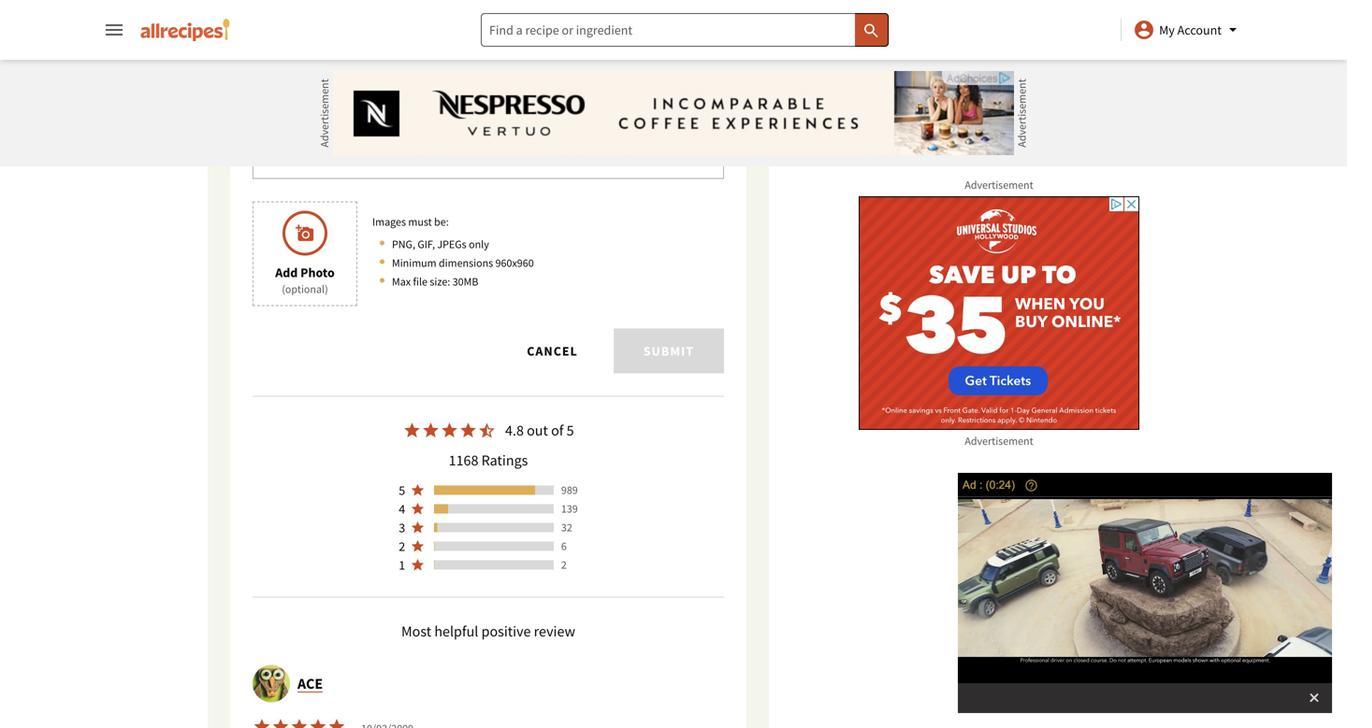 Task type: locate. For each thing, give the bounding box(es) containing it.
0 vertical spatial advertisement region
[[859, 0, 1140, 15]]

only
[[469, 237, 489, 252]]

your
[[253, 47, 282, 66]]

0 vertical spatial 5
[[567, 422, 574, 440]]

0 horizontal spatial 5
[[399, 482, 405, 499]]

0 horizontal spatial 2
[[399, 539, 405, 555]]

1 vertical spatial advertisement region
[[333, 71, 1014, 155]]

png,
[[392, 237, 415, 252]]

2
[[399, 539, 405, 555], [561, 558, 567, 573]]

1168
[[449, 452, 479, 470]]

add
[[275, 264, 298, 281]]

1
[[399, 557, 405, 574]]

minimum
[[392, 256, 437, 270]]

0 vertical spatial (optional)
[[336, 51, 383, 65]]

menu image
[[103, 19, 125, 41]]

positive
[[482, 623, 531, 642]]

gif,
[[418, 237, 435, 252]]

(optional) down photo
[[282, 282, 328, 297]]

0 horizontal spatial (optional)
[[282, 282, 328, 297]]

(optional) inside your review (optional)
[[336, 51, 383, 65]]

ace link
[[298, 675, 323, 694]]

1168 ratings
[[449, 452, 528, 470]]

1 horizontal spatial (optional)
[[336, 51, 383, 65]]

2 up 1
[[399, 539, 405, 555]]

0 vertical spatial 2
[[399, 539, 405, 555]]

submit
[[644, 343, 694, 360]]

5 up the 4
[[399, 482, 405, 499]]

4.8 out of 5
[[505, 422, 574, 440]]

max
[[392, 275, 411, 289]]

helpful
[[435, 623, 479, 642]]

my account button
[[1133, 19, 1245, 41]]

star image
[[421, 422, 440, 440], [440, 422, 459, 440], [459, 422, 478, 440], [410, 521, 425, 536], [410, 540, 425, 554], [410, 558, 425, 573], [290, 718, 309, 729], [309, 718, 328, 729]]

4.8
[[505, 422, 524, 440]]

my account banner
[[0, 0, 1348, 729]]

1 horizontal spatial 5
[[567, 422, 574, 440]]

submit button
[[614, 329, 724, 374]]

(optional) right review
[[336, 51, 383, 65]]

1 vertical spatial 2
[[561, 558, 567, 573]]

caret_down image
[[1222, 19, 1245, 41]]

advertisement region
[[859, 0, 1140, 15], [333, 71, 1014, 155], [859, 197, 1140, 430]]

ratings
[[482, 452, 528, 470]]

5
[[567, 422, 574, 440], [399, 482, 405, 499]]

5 right of
[[567, 422, 574, 440]]

(optional)
[[336, 51, 383, 65], [282, 282, 328, 297]]

None search field
[[481, 13, 889, 47]]

size:
[[430, 275, 450, 289]]

star image
[[403, 422, 421, 440], [410, 483, 425, 498], [410, 502, 425, 517], [253, 718, 271, 729], [271, 718, 290, 729], [328, 718, 346, 729]]

(optional) inside add photo (optional)
[[282, 282, 328, 297]]

989
[[561, 483, 578, 498]]

be:
[[434, 215, 449, 229]]

(optional) for review
[[336, 51, 383, 65]]

review
[[285, 47, 333, 66]]

What did you think about this recipe? Did you make any changes or notes? text field
[[253, 76, 724, 179]]

2 vertical spatial advertisement region
[[859, 197, 1140, 430]]

1 vertical spatial (optional)
[[282, 282, 328, 297]]

none search field inside 'my account' banner
[[481, 13, 889, 47]]

1 horizontal spatial 2
[[561, 558, 567, 573]]

search image
[[862, 21, 881, 40]]

2 down 6
[[561, 558, 567, 573]]

images must be: png, gif, jpegs only minimum dimensions 960x960 max file size: 30mb
[[372, 215, 534, 289]]

out
[[527, 422, 548, 440]]



Task type: describe. For each thing, give the bounding box(es) containing it.
my account
[[1160, 22, 1222, 38]]

(optional) for photo
[[282, 282, 328, 297]]

1 vertical spatial 5
[[399, 482, 405, 499]]

file
[[413, 275, 428, 289]]

add photo (optional)
[[275, 264, 335, 297]]

home image
[[140, 19, 230, 41]]

most
[[401, 623, 432, 642]]

jpegs
[[437, 237, 467, 252]]

photo
[[300, 264, 335, 281]]

my
[[1160, 22, 1175, 38]]

of
[[551, 422, 564, 440]]

3
[[399, 520, 405, 537]]

ace
[[298, 675, 323, 694]]

must
[[408, 215, 432, 229]]

account
[[1178, 22, 1222, 38]]

review
[[534, 623, 576, 642]]

dimensions
[[439, 256, 493, 270]]

star half image
[[478, 422, 496, 440]]

cancel button
[[503, 329, 602, 374]]

add photo image
[[296, 224, 314, 243]]

your review (optional)
[[253, 47, 383, 66]]

6
[[561, 540, 567, 554]]

most helpful positive review
[[401, 623, 576, 642]]

32
[[561, 521, 573, 535]]

Find a recipe or ingredient text field
[[481, 13, 889, 47]]

cancel
[[527, 343, 578, 360]]

4
[[399, 501, 405, 518]]

960x960
[[496, 256, 534, 270]]

30mb
[[453, 275, 479, 289]]

139
[[561, 502, 578, 517]]

images
[[372, 215, 406, 229]]

account image
[[1133, 19, 1156, 41]]



Task type: vqa. For each thing, say whether or not it's contained in the screenshot.
topmost Agriculture
no



